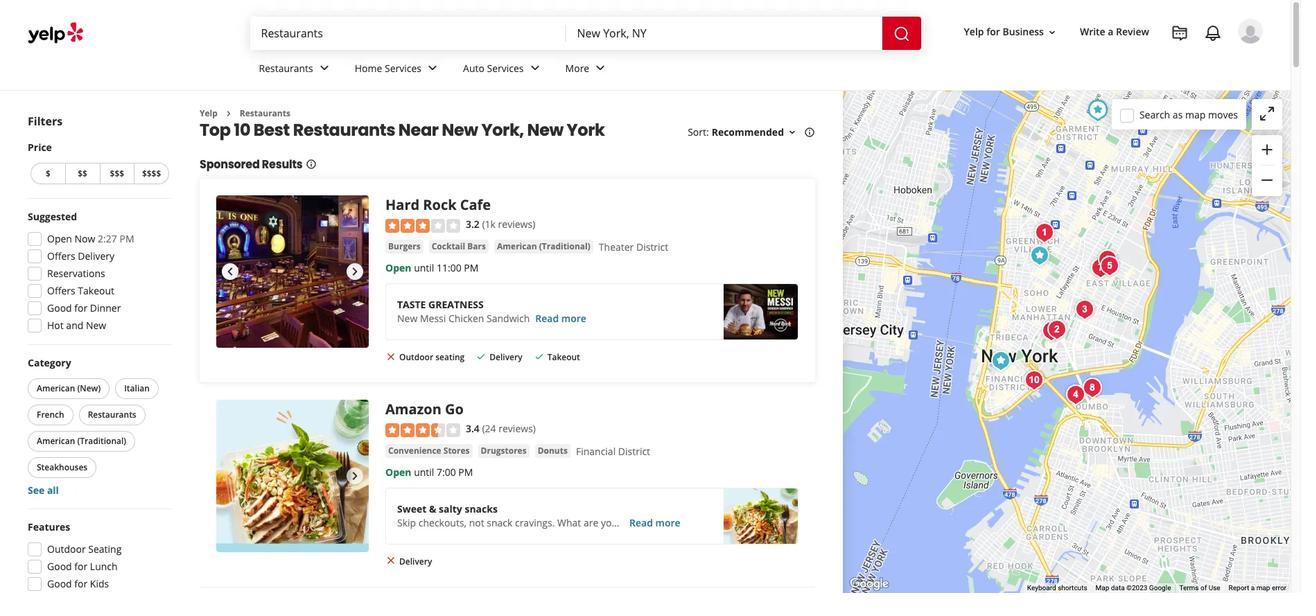 Task type: vqa. For each thing, say whether or not it's contained in the screenshot.
google image
yes



Task type: describe. For each thing, give the bounding box(es) containing it.
0 horizontal spatial american (traditional) button
[[28, 431, 135, 452]]

cocktail bars link
[[429, 240, 489, 254]]

user actions element
[[953, 17, 1283, 103]]

amazon go
[[386, 400, 464, 419]]

keyboard shortcuts button
[[1028, 584, 1088, 594]]

16 chevron down v2 image for recommended
[[787, 127, 798, 138]]

french
[[37, 409, 64, 421]]

yelp for yelp for business
[[964, 25, 985, 38]]

yelp for business
[[964, 25, 1044, 38]]

0 vertical spatial restaurants link
[[248, 50, 344, 90]]

dinner
[[90, 302, 121, 315]]

tqto image
[[1026, 242, 1054, 269]]

terms of use
[[1180, 585, 1221, 592]]

ferns image
[[1094, 246, 1122, 274]]

open inside group
[[47, 232, 72, 246]]

donuts button
[[535, 444, 571, 458]]

slideshow element for amazon
[[216, 400, 369, 553]]

$$ button
[[65, 163, 100, 184]]

italian
[[124, 383, 150, 395]]

24 chevron down v2 image for auto services
[[527, 60, 543, 77]]

data
[[1112, 585, 1125, 592]]

search as map moves
[[1140, 108, 1239, 121]]

financial
[[576, 445, 616, 458]]

map for moves
[[1186, 108, 1206, 121]]

16 info v2 image
[[804, 127, 816, 138]]

checkouts,
[[419, 516, 467, 530]]

zoom out image
[[1259, 172, 1276, 189]]

none field find
[[261, 26, 555, 41]]

offers delivery
[[47, 250, 114, 263]]

3.2 (1k reviews)
[[466, 218, 536, 231]]

outdoor for outdoor seating
[[47, 543, 86, 556]]

write a review
[[1080, 25, 1150, 38]]

business categories element
[[248, 50, 1264, 90]]

near
[[399, 119, 439, 142]]

skip
[[397, 516, 416, 530]]

outdoor seating
[[399, 351, 465, 363]]

restaurants right 16 chevron right v2 image
[[240, 107, 291, 119]]

3.2 star rating image
[[386, 219, 461, 233]]

see
[[28, 484, 45, 497]]

district for amazon go
[[619, 445, 651, 458]]

theater district
[[599, 241, 669, 254]]

24 chevron down v2 image for more
[[592, 60, 609, 77]]

read inside taste greatness new messi chicken sandwich read more
[[536, 312, 559, 325]]

google image
[[847, 576, 893, 594]]

new inside taste greatness new messi chicken sandwich read more
[[397, 312, 418, 325]]

bars
[[468, 241, 486, 252]]

1 vertical spatial takeout
[[548, 351, 580, 363]]

group containing features
[[24, 521, 172, 594]]

next image
[[347, 468, 363, 485]]

$$$ button
[[100, 163, 134, 184]]

reviews) for amazon go
[[499, 423, 536, 436]]

convenience stores
[[388, 445, 470, 457]]

24 chevron down v2 image for home services
[[424, 60, 441, 77]]

suggested
[[28, 210, 77, 223]]

messi
[[420, 312, 446, 325]]

outdoor for outdoor seating
[[399, 351, 434, 363]]

2:27
[[98, 232, 117, 246]]

york
[[567, 119, 605, 142]]

for for business
[[987, 25, 1001, 38]]

read more
[[630, 516, 681, 530]]

donuts link
[[535, 444, 571, 458]]

services for auto services
[[487, 61, 524, 75]]

top
[[200, 119, 231, 142]]

$
[[46, 168, 50, 180]]

use
[[1209, 585, 1221, 592]]

takeout inside group
[[78, 284, 114, 298]]

cocktail bars button
[[429, 240, 489, 254]]

hot
[[47, 319, 64, 332]]

skip checkouts, not snack cravings. what are you waiting for?
[[397, 516, 673, 530]]

ye's apothecary image
[[1071, 296, 1099, 324]]

price group
[[28, 141, 172, 187]]

auto services link
[[452, 50, 555, 90]]

16 checkmark v2 image for delivery
[[476, 351, 487, 362]]

until for hard
[[414, 261, 434, 275]]

hard rock cafe image
[[1085, 96, 1112, 124]]

2 vertical spatial delivery
[[399, 556, 432, 568]]

&
[[429, 503, 437, 516]]

keyboard
[[1028, 585, 1057, 592]]

amazon
[[386, 400, 442, 419]]

2 vertical spatial american
[[37, 436, 75, 447]]

3.2
[[466, 218, 480, 231]]

home services link
[[344, 50, 452, 90]]

16 chevron right v2 image
[[223, 108, 234, 119]]

$$$
[[110, 168, 124, 180]]

drugstores button
[[478, 444, 530, 458]]

next image
[[347, 264, 363, 280]]

sweet & salty snacks
[[397, 503, 498, 516]]

1 vertical spatial read
[[630, 516, 653, 530]]

pm for hard rock cafe
[[464, 261, 479, 275]]

a for write
[[1108, 25, 1114, 38]]

group containing suggested
[[24, 210, 172, 337]]

ariari image
[[1087, 254, 1115, 282]]

1 vertical spatial restaurants link
[[240, 107, 291, 119]]

burgers button
[[386, 240, 424, 254]]

11:00
[[437, 261, 462, 275]]

sweet
[[397, 503, 427, 516]]

24 chevron down v2 image for restaurants
[[316, 60, 333, 77]]

kong sihk tong 港食堂 image
[[1038, 317, 1066, 345]]

$$
[[78, 168, 87, 180]]

for for kids
[[74, 578, 88, 591]]

for?
[[656, 516, 673, 530]]

more
[[566, 61, 590, 75]]

american (traditional) link
[[494, 240, 594, 254]]

services for home services
[[385, 61, 422, 75]]

amazon go image
[[988, 347, 1015, 375]]

offers takeout
[[47, 284, 114, 298]]

©2023
[[1127, 585, 1148, 592]]

amazon go link
[[386, 400, 464, 419]]

(24
[[482, 423, 496, 436]]

good for good for dinner
[[47, 302, 72, 315]]

more link
[[555, 50, 620, 90]]

see all button
[[28, 484, 59, 497]]

of
[[1201, 585, 1208, 592]]

expand map image
[[1259, 105, 1276, 122]]

price
[[28, 141, 52, 154]]

terms
[[1180, 585, 1199, 592]]

now
[[75, 232, 95, 246]]

2 horizontal spatial delivery
[[490, 351, 523, 363]]

reservations
[[47, 267, 105, 280]]

for for dinner
[[74, 302, 88, 315]]

10
[[234, 119, 250, 142]]

0 vertical spatial delivery
[[78, 250, 114, 263]]

16 close v2 image for outdoor seating
[[386, 351, 397, 362]]

previous image
[[222, 468, 239, 485]]

as
[[1173, 108, 1183, 121]]

convenience stores link
[[386, 444, 473, 458]]

time out market new york image
[[1062, 381, 1090, 409]]

reviews) for hard rock cafe
[[498, 218, 536, 231]]

chicken
[[449, 312, 484, 325]]



Task type: locate. For each thing, give the bounding box(es) containing it.
2 16 close v2 image from the top
[[386, 556, 397, 567]]

1 horizontal spatial more
[[656, 516, 681, 530]]

recommended button
[[712, 126, 798, 139]]

district for hard rock cafe
[[637, 241, 669, 254]]

amazon go image
[[216, 400, 369, 553]]

1 horizontal spatial 24 chevron down v2 image
[[527, 60, 543, 77]]

district right financial
[[619, 445, 651, 458]]

1 vertical spatial pm
[[464, 261, 479, 275]]

american (traditional) button up the steakhouses
[[28, 431, 135, 452]]

(traditional) down the restaurants button
[[77, 436, 126, 447]]

theater
[[599, 241, 634, 254]]

outdoor inside group
[[47, 543, 86, 556]]

for left business
[[987, 25, 1001, 38]]

yelp left 16 chevron right v2 image
[[200, 107, 218, 119]]

drugstores
[[481, 445, 527, 457]]

map region
[[673, 0, 1302, 594]]

read right sandwich
[[536, 312, 559, 325]]

search
[[1140, 108, 1171, 121]]

american inside button
[[37, 383, 75, 395]]

new left york
[[527, 119, 564, 142]]

0 vertical spatial pm
[[120, 232, 134, 246]]

16 chevron down v2 image right business
[[1047, 27, 1058, 38]]

american down french button
[[37, 436, 75, 447]]

2 24 chevron down v2 image from the left
[[592, 60, 609, 77]]

until down convenience stores button
[[414, 466, 434, 479]]

for down good for lunch on the left
[[74, 578, 88, 591]]

hard rock cafe link
[[386, 196, 491, 215]]

yelp for the yelp link
[[200, 107, 218, 119]]

home
[[355, 61, 382, 75]]

0 vertical spatial american (traditional)
[[497, 241, 591, 252]]

2 slideshow element from the top
[[216, 400, 369, 553]]

24 chevron down v2 image inside "home services" 'link'
[[424, 60, 441, 77]]

open for amazon
[[386, 466, 412, 479]]

american down 3.2 (1k reviews)
[[497, 241, 537, 252]]

american (new)
[[37, 383, 101, 395]]

16 close v2 image
[[386, 351, 397, 362], [386, 556, 397, 567]]

report a map error link
[[1229, 585, 1287, 592]]

italian button
[[115, 379, 159, 399]]

the frenchman's dough image
[[1021, 367, 1049, 394]]

hot and new
[[47, 319, 106, 332]]

1 horizontal spatial none field
[[577, 26, 871, 41]]

0 vertical spatial reviews)
[[498, 218, 536, 231]]

good up hot
[[47, 302, 72, 315]]

(traditional) for the topmost american (traditional) button
[[539, 241, 591, 252]]

0 vertical spatial more
[[562, 312, 587, 325]]

0 vertical spatial a
[[1108, 25, 1114, 38]]

notifications image
[[1205, 25, 1222, 42]]

good up 'good for kids'
[[47, 560, 72, 574]]

cocktail
[[432, 241, 465, 252]]

1 vertical spatial good
[[47, 560, 72, 574]]

services inside 'link'
[[385, 61, 422, 75]]

open down convenience
[[386, 466, 412, 479]]

16 chevron down v2 image left 16 info v2 image
[[787, 127, 798, 138]]

0 horizontal spatial (traditional)
[[77, 436, 126, 447]]

read left for?
[[630, 516, 653, 530]]

0 horizontal spatial outdoor
[[47, 543, 86, 556]]

new right near
[[442, 119, 478, 142]]

1 vertical spatial more
[[656, 516, 681, 530]]

open now 2:27 pm
[[47, 232, 134, 246]]

1 vertical spatial (traditional)
[[77, 436, 126, 447]]

0 horizontal spatial yelp
[[200, 107, 218, 119]]

0 vertical spatial read
[[536, 312, 559, 325]]

joe's shanghai image
[[1044, 316, 1071, 344]]

good for good for kids
[[47, 578, 72, 591]]

1 16 close v2 image from the top
[[386, 351, 397, 362]]

pm right 2:27
[[120, 232, 134, 246]]

0 vertical spatial map
[[1186, 108, 1206, 121]]

hard rock cafe image
[[216, 196, 369, 348]]

yelp link
[[200, 107, 218, 119]]

convenience stores button
[[386, 444, 473, 458]]

good for dinner
[[47, 302, 121, 315]]

good down good for lunch on the left
[[47, 578, 72, 591]]

snacks
[[465, 503, 498, 516]]

more right waiting
[[656, 516, 681, 530]]

2 vertical spatial pm
[[459, 466, 473, 479]]

1 horizontal spatial 16 chevron down v2 image
[[1047, 27, 1058, 38]]

0 vertical spatial district
[[637, 241, 669, 254]]

open
[[47, 232, 72, 246], [386, 261, 412, 275], [386, 466, 412, 479]]

1 vertical spatial slideshow element
[[216, 400, 369, 553]]

offers
[[47, 250, 75, 263], [47, 284, 75, 298]]

pm down "bars"
[[464, 261, 479, 275]]

16 chevron down v2 image
[[1047, 27, 1058, 38], [787, 127, 798, 138]]

group
[[1253, 135, 1283, 196], [24, 210, 172, 337], [25, 356, 172, 498], [24, 521, 172, 594]]

american (traditional)
[[497, 241, 591, 252], [37, 436, 126, 447]]

0 horizontal spatial read
[[536, 312, 559, 325]]

burgers link
[[386, 240, 424, 254]]

search image
[[894, 25, 910, 42]]

1 slideshow element from the top
[[216, 196, 369, 348]]

16 chevron down v2 image inside yelp for business button
[[1047, 27, 1058, 38]]

until for amazon
[[414, 466, 434, 479]]

york,
[[482, 119, 524, 142]]

0 horizontal spatial none field
[[261, 26, 555, 41]]

business
[[1003, 25, 1044, 38]]

1 vertical spatial 16 close v2 image
[[386, 556, 397, 567]]

0 horizontal spatial a
[[1108, 25, 1114, 38]]

features
[[28, 521, 70, 534]]

0 vertical spatial 16 close v2 image
[[386, 351, 397, 362]]

restaurants
[[259, 61, 313, 75], [240, 107, 291, 119], [293, 119, 395, 142], [88, 409, 136, 421]]

0 vertical spatial american
[[497, 241, 537, 252]]

0 horizontal spatial more
[[562, 312, 587, 325]]

1 horizontal spatial read
[[630, 516, 653, 530]]

report
[[1229, 585, 1250, 592]]

1 horizontal spatial 16 checkmark v2 image
[[534, 351, 545, 362]]

drugstores link
[[478, 444, 530, 458]]

1 until from the top
[[414, 261, 434, 275]]

until
[[414, 261, 434, 275], [414, 466, 434, 479]]

for up 'good for kids'
[[74, 560, 88, 574]]

Near text field
[[577, 26, 871, 41]]

keyboard shortcuts
[[1028, 585, 1088, 592]]

brad k. image
[[1239, 19, 1264, 44]]

write a review link
[[1075, 20, 1155, 45]]

1 none field from the left
[[261, 26, 555, 41]]

new inside group
[[86, 319, 106, 332]]

0 horizontal spatial 24 chevron down v2 image
[[424, 60, 441, 77]]

1 vertical spatial until
[[414, 466, 434, 479]]

1 16 checkmark v2 image from the left
[[476, 351, 487, 362]]

1 horizontal spatial outdoor
[[399, 351, 434, 363]]

good for lunch
[[47, 560, 118, 574]]

american (new) button
[[28, 379, 110, 399]]

what
[[558, 516, 581, 530]]

16 checkmark v2 image
[[476, 351, 487, 362], [534, 351, 545, 362]]

(traditional) inside group
[[77, 436, 126, 447]]

more right sandwich
[[562, 312, 587, 325]]

good for good for lunch
[[47, 560, 72, 574]]

24 chevron down v2 image
[[424, 60, 441, 77], [527, 60, 543, 77]]

0 vertical spatial good
[[47, 302, 72, 315]]

a inside the write a review link
[[1108, 25, 1114, 38]]

for for lunch
[[74, 560, 88, 574]]

0 horizontal spatial delivery
[[78, 250, 114, 263]]

map right as
[[1186, 108, 1206, 121]]

0 vertical spatial takeout
[[78, 284, 114, 298]]

yelp left business
[[964, 25, 985, 38]]

1 vertical spatial map
[[1257, 585, 1271, 592]]

a for report
[[1252, 585, 1255, 592]]

24 chevron down v2 image left home
[[316, 60, 333, 77]]

0 vertical spatial offers
[[47, 250, 75, 263]]

seating
[[436, 351, 465, 363]]

1 vertical spatial 16 chevron down v2 image
[[787, 127, 798, 138]]

1 good from the top
[[47, 302, 72, 315]]

convenience
[[388, 445, 442, 457]]

0 vertical spatial (traditional)
[[539, 241, 591, 252]]

shortcuts
[[1058, 585, 1088, 592]]

open down burgers button in the top of the page
[[386, 261, 412, 275]]

none field up "home services" 'link'
[[261, 26, 555, 41]]

new
[[442, 119, 478, 142], [527, 119, 564, 142], [397, 312, 418, 325], [86, 319, 106, 332]]

None field
[[261, 26, 555, 41], [577, 26, 871, 41]]

zoom in image
[[1259, 141, 1276, 158]]

a right report
[[1252, 585, 1255, 592]]

16 info v2 image
[[306, 159, 317, 170]]

french button
[[28, 405, 73, 426]]

good for kids
[[47, 578, 109, 591]]

for inside button
[[987, 25, 1001, 38]]

2 offers from the top
[[47, 284, 75, 298]]

kids
[[90, 578, 109, 591]]

american (traditional) down 3.2 (1k reviews)
[[497, 241, 591, 252]]

pm for amazon go
[[459, 466, 473, 479]]

none field up business categories element
[[577, 26, 871, 41]]

restaurants up best
[[259, 61, 313, 75]]

Find text field
[[261, 26, 555, 41]]

outdoor left seating
[[399, 351, 434, 363]]

thursday kitchen image
[[1096, 252, 1124, 280]]

16 checkmark v2 image down taste greatness new messi chicken sandwich read more
[[534, 351, 545, 362]]

american (traditional) button down 3.2 (1k reviews)
[[494, 240, 594, 254]]

hard rock cafe
[[386, 196, 491, 215]]

1 horizontal spatial yelp
[[964, 25, 985, 38]]

1 services from the left
[[385, 61, 422, 75]]

district right the theater
[[637, 241, 669, 254]]

1 horizontal spatial american (traditional) button
[[494, 240, 594, 254]]

2 24 chevron down v2 image from the left
[[527, 60, 543, 77]]

24 chevron down v2 image left "auto"
[[424, 60, 441, 77]]

1 vertical spatial open
[[386, 261, 412, 275]]

0 horizontal spatial services
[[385, 61, 422, 75]]

slideshow element for hard
[[216, 196, 369, 348]]

new down taste
[[397, 312, 418, 325]]

sort:
[[688, 126, 709, 139]]

0 vertical spatial slideshow element
[[216, 196, 369, 348]]

2 services from the left
[[487, 61, 524, 75]]

1 vertical spatial delivery
[[490, 351, 523, 363]]

0 horizontal spatial american (traditional)
[[37, 436, 126, 447]]

1 vertical spatial american
[[37, 383, 75, 395]]

cocktail bars
[[432, 241, 486, 252]]

1 24 chevron down v2 image from the left
[[424, 60, 441, 77]]

yelp
[[964, 25, 985, 38], [200, 107, 218, 119]]

offers for offers delivery
[[47, 250, 75, 263]]

restaurants button
[[79, 405, 145, 426]]

24 chevron down v2 image
[[316, 60, 333, 77], [592, 60, 609, 77]]

restaurants up 16 info v2 icon
[[293, 119, 395, 142]]

olio e più image
[[1031, 219, 1059, 247]]

offers up reservations
[[47, 250, 75, 263]]

open until 11:00 pm
[[386, 261, 479, 275]]

restaurants inside button
[[88, 409, 136, 421]]

category
[[28, 356, 71, 370]]

3 good from the top
[[47, 578, 72, 591]]

open until 7:00 pm
[[386, 466, 473, 479]]

waiting
[[620, 516, 653, 530]]

american (traditional) up the steakhouses
[[37, 436, 126, 447]]

None search field
[[250, 17, 924, 50]]

(traditional) left the theater
[[539, 241, 591, 252]]

map
[[1096, 585, 1110, 592]]

restaurants inside business categories element
[[259, 61, 313, 75]]

3.4
[[466, 423, 480, 436]]

2 none field from the left
[[577, 26, 871, 41]]

0 vertical spatial until
[[414, 261, 434, 275]]

top 10 best restaurants near new york, new york
[[200, 119, 605, 142]]

map left the 'error'
[[1257, 585, 1271, 592]]

google
[[1150, 585, 1172, 592]]

for down offers takeout on the left of the page
[[74, 302, 88, 315]]

you
[[601, 516, 618, 530]]

1 horizontal spatial (traditional)
[[539, 241, 591, 252]]

outdoor
[[399, 351, 434, 363], [47, 543, 86, 556]]

lunch
[[90, 560, 118, 574]]

(traditional) for left american (traditional) button
[[77, 436, 126, 447]]

restaurants down (new)
[[88, 409, 136, 421]]

american down category
[[37, 383, 75, 395]]

1 horizontal spatial delivery
[[399, 556, 432, 568]]

reviews)
[[498, 218, 536, 231], [499, 423, 536, 436]]

2 16 checkmark v2 image from the left
[[534, 351, 545, 362]]

pm right 7:00
[[459, 466, 473, 479]]

1 horizontal spatial 24 chevron down v2 image
[[592, 60, 609, 77]]

3.4 star rating image
[[386, 423, 461, 437]]

error
[[1273, 585, 1287, 592]]

7:00
[[437, 466, 456, 479]]

1 vertical spatial offers
[[47, 284, 75, 298]]

celestine image
[[1079, 374, 1107, 402]]

services right home
[[385, 61, 422, 75]]

$$$$
[[142, 168, 161, 180]]

financial district
[[576, 445, 651, 458]]

0 vertical spatial outdoor
[[399, 351, 434, 363]]

pm inside group
[[120, 232, 134, 246]]

1 horizontal spatial services
[[487, 61, 524, 75]]

delivery down skip
[[399, 556, 432, 568]]

stores
[[444, 445, 470, 457]]

delivery down open now 2:27 pm
[[78, 250, 114, 263]]

outdoor up good for lunch on the left
[[47, 543, 86, 556]]

24 chevron down v2 image right more
[[592, 60, 609, 77]]

map data ©2023 google
[[1096, 585, 1172, 592]]

restaurants link right 16 chevron right v2 image
[[240, 107, 291, 119]]

16 checkmark v2 image right seating
[[476, 351, 487, 362]]

0 horizontal spatial 16 checkmark v2 image
[[476, 351, 487, 362]]

for
[[987, 25, 1001, 38], [74, 302, 88, 315], [74, 560, 88, 574], [74, 578, 88, 591]]

0 vertical spatial american (traditional) button
[[494, 240, 594, 254]]

more inside taste greatness new messi chicken sandwich read more
[[562, 312, 587, 325]]

1 horizontal spatial a
[[1252, 585, 1255, 592]]

0 vertical spatial open
[[47, 232, 72, 246]]

yelp inside button
[[964, 25, 985, 38]]

1 horizontal spatial takeout
[[548, 351, 580, 363]]

2 vertical spatial open
[[386, 466, 412, 479]]

auto
[[463, 61, 485, 75]]

2 good from the top
[[47, 560, 72, 574]]

outdoor seating
[[47, 543, 122, 556]]

new down dinner
[[86, 319, 106, 332]]

1 vertical spatial yelp
[[200, 107, 218, 119]]

review
[[1117, 25, 1150, 38]]

0 horizontal spatial 16 chevron down v2 image
[[787, 127, 798, 138]]

taste
[[397, 298, 426, 311]]

group containing category
[[25, 356, 172, 498]]

until left 11:00
[[414, 261, 434, 275]]

american (traditional) inside group
[[37, 436, 126, 447]]

1 vertical spatial a
[[1252, 585, 1255, 592]]

offers for offers takeout
[[47, 284, 75, 298]]

1 horizontal spatial map
[[1257, 585, 1271, 592]]

report a map error
[[1229, 585, 1287, 592]]

24 chevron down v2 image inside more link
[[592, 60, 609, 77]]

open down the suggested
[[47, 232, 72, 246]]

16 chevron down v2 image for yelp for business
[[1047, 27, 1058, 38]]

24 chevron down v2 image right auto services
[[527, 60, 543, 77]]

2 vertical spatial good
[[47, 578, 72, 591]]

16 chevron down v2 image inside recommended dropdown button
[[787, 127, 798, 138]]

previous image
[[222, 264, 239, 280]]

0 horizontal spatial map
[[1186, 108, 1206, 121]]

map
[[1186, 108, 1206, 121], [1257, 585, 1271, 592]]

filters
[[28, 114, 63, 129]]

0 horizontal spatial 24 chevron down v2 image
[[316, 60, 333, 77]]

see all
[[28, 484, 59, 497]]

map for error
[[1257, 585, 1271, 592]]

1 vertical spatial outdoor
[[47, 543, 86, 556]]

delivery down sandwich
[[490, 351, 523, 363]]

reviews) right '(1k'
[[498, 218, 536, 231]]

none field near
[[577, 26, 871, 41]]

reviews) up drugstores
[[499, 423, 536, 436]]

takeout
[[78, 284, 114, 298], [548, 351, 580, 363]]

offers down reservations
[[47, 284, 75, 298]]

0 vertical spatial yelp
[[964, 25, 985, 38]]

1 horizontal spatial american (traditional)
[[497, 241, 591, 252]]

slideshow element
[[216, 196, 369, 348], [216, 400, 369, 553]]

16 checkmark v2 image for takeout
[[534, 351, 545, 362]]

sponsored results
[[200, 157, 303, 173]]

1 vertical spatial american (traditional)
[[37, 436, 126, 447]]

auto services
[[463, 61, 524, 75]]

24 chevron down v2 image inside auto services link
[[527, 60, 543, 77]]

and
[[66, 319, 83, 332]]

1 vertical spatial american (traditional) button
[[28, 431, 135, 452]]

open for hard
[[386, 261, 412, 275]]

1 offers from the top
[[47, 250, 75, 263]]

1 vertical spatial reviews)
[[499, 423, 536, 436]]

restaurants link up best
[[248, 50, 344, 90]]

yelp for business button
[[959, 20, 1064, 45]]

a right the write
[[1108, 25, 1114, 38]]

16 close v2 image for delivery
[[386, 556, 397, 567]]

projects image
[[1172, 25, 1189, 42]]

1 vertical spatial district
[[619, 445, 651, 458]]

2 until from the top
[[414, 466, 434, 479]]

0 vertical spatial 16 chevron down v2 image
[[1047, 27, 1058, 38]]

services right "auto"
[[487, 61, 524, 75]]

0 horizontal spatial takeout
[[78, 284, 114, 298]]

1 24 chevron down v2 image from the left
[[316, 60, 333, 77]]



